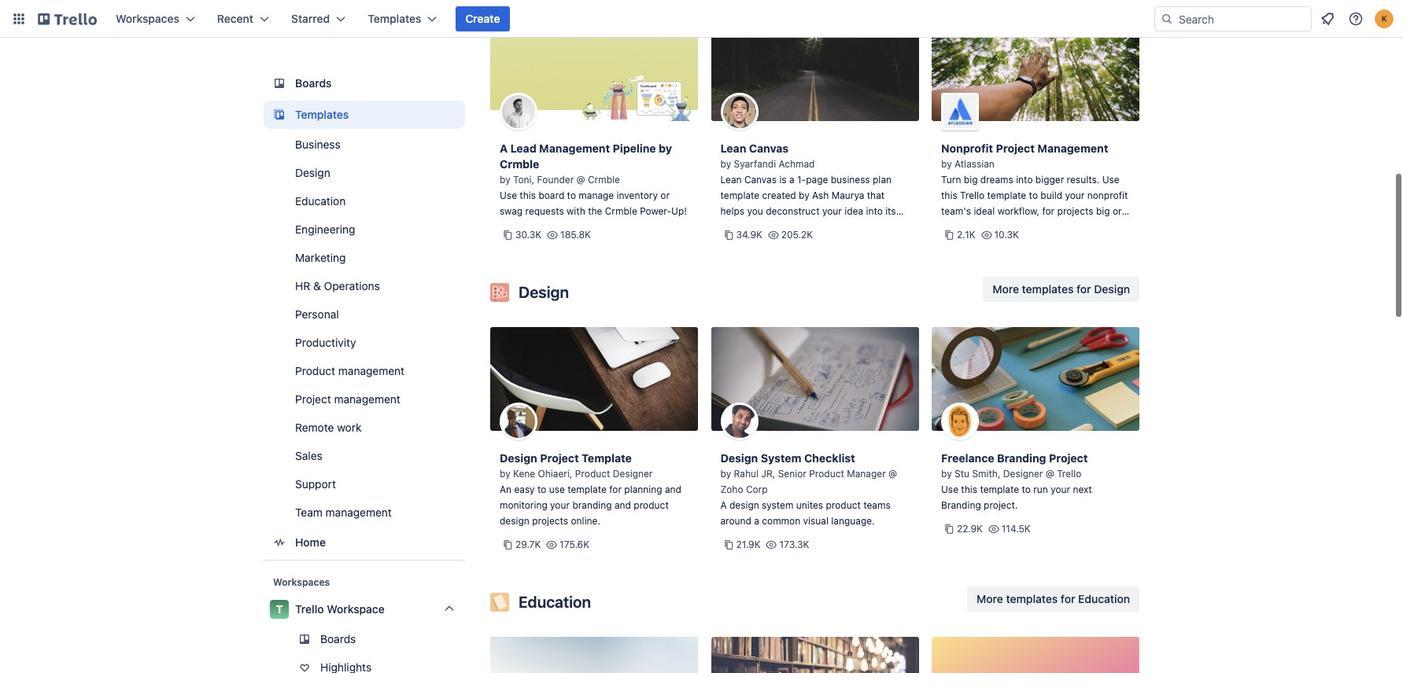 Task type: vqa. For each thing, say whether or not it's contained in the screenshot.


Task type: locate. For each thing, give the bounding box(es) containing it.
a right around
[[754, 516, 760, 527]]

0 vertical spatial more
[[993, 283, 1019, 296]]

0 vertical spatial into
[[1016, 174, 1033, 186]]

by down 1- at the right of page
[[799, 190, 810, 202]]

1 vertical spatial trello
[[1057, 468, 1082, 480]]

1 horizontal spatial design
[[730, 500, 759, 512]]

0 horizontal spatial use
[[500, 190, 517, 202]]

management
[[338, 364, 405, 378], [334, 393, 401, 406], [326, 506, 392, 520]]

use inside "freelance branding project by stu smith, designer @ trello use this template to run your next branding project."
[[941, 484, 959, 496]]

to inside "freelance branding project by stu smith, designer @ trello use this template to run your next branding project."
[[1022, 484, 1031, 496]]

to inside 'a lead management pipeline by crmble by toni, founder @ crmble use this board to manage inventory or swag requests with the crmble power-up!'
[[567, 190, 576, 202]]

product management link
[[264, 359, 465, 384]]

template inside "freelance branding project by stu smith, designer @ trello use this template to run your next branding project."
[[980, 484, 1019, 496]]

1 horizontal spatial templates
[[368, 12, 421, 25]]

2 vertical spatial management
[[326, 506, 392, 520]]

this for turn
[[941, 190, 958, 202]]

1 vertical spatial branding
[[941, 500, 981, 512]]

use for a lead management pipeline by crmble
[[500, 190, 517, 202]]

1 horizontal spatial big
[[1096, 205, 1110, 217]]

product
[[634, 500, 669, 512], [826, 500, 861, 512]]

0 vertical spatial design
[[730, 500, 759, 512]]

boards down trello workspace
[[320, 633, 356, 646]]

0 horizontal spatial workspaces
[[116, 12, 179, 25]]

to left build
[[1029, 190, 1038, 202]]

template inside lean canvas by syarfandi achmad lean canvas is a 1-page business plan template created by ash maurya that helps you deconstruct your idea into its key assumptions.
[[721, 190, 760, 202]]

product inside design system checklist by rahul jr, senior product manager @ zoho corp a design system unites product teams around a common visual language.
[[809, 468, 845, 480]]

0 horizontal spatial management
[[539, 142, 610, 155]]

teams
[[864, 500, 891, 512]]

lean down "syarfandi"
[[721, 174, 742, 186]]

1 vertical spatial more
[[977, 593, 1004, 606]]

use inside 'a lead management pipeline by crmble by toni, founder @ crmble use this board to manage inventory or swag requests with the crmble power-up!'
[[500, 190, 517, 202]]

boards link down workspace
[[264, 627, 465, 653]]

atlassian
[[955, 158, 995, 170]]

work
[[337, 421, 362, 435]]

@ for management
[[577, 174, 585, 186]]

more for education
[[977, 593, 1004, 606]]

@ inside 'a lead management pipeline by crmble by toni, founder @ crmble use this board to manage inventory or swag requests with the crmble power-up!'
[[577, 174, 585, 186]]

1 designer from the left
[[613, 468, 653, 480]]

0 horizontal spatial product
[[295, 364, 335, 378]]

personal link
[[264, 302, 465, 327]]

0 vertical spatial branding
[[997, 452, 1047, 465]]

templates up business
[[295, 108, 349, 121]]

management down 'support' link
[[326, 506, 392, 520]]

and down planning
[[615, 500, 631, 512]]

0 horizontal spatial or
[[661, 190, 670, 202]]

boards link up templates link
[[264, 69, 465, 98]]

template inside design project template by kene ohiaeri, product designer an easy to use template for planning and monitoring your branding and product design projects online.
[[568, 484, 607, 496]]

by up an
[[500, 468, 511, 480]]

more templates for education
[[977, 593, 1130, 606]]

next
[[1073, 484, 1092, 496]]

1 vertical spatial into
[[866, 205, 883, 217]]

1 vertical spatial big
[[1096, 205, 1110, 217]]

0 horizontal spatial product
[[634, 500, 669, 512]]

2 horizontal spatial use
[[1103, 174, 1120, 186]]

remote work link
[[264, 416, 465, 441]]

1 boards link from the top
[[264, 69, 465, 98]]

product up language.
[[826, 500, 861, 512]]

to
[[567, 190, 576, 202], [1029, 190, 1038, 202], [538, 484, 547, 496], [1022, 484, 1031, 496]]

1 vertical spatial lean
[[721, 174, 742, 186]]

product down planning
[[634, 500, 669, 512]]

1 horizontal spatial trello
[[960, 190, 985, 202]]

this down toni,
[[520, 190, 536, 202]]

2 product from the left
[[826, 500, 861, 512]]

deconstruct
[[766, 205, 820, 217]]

design up around
[[730, 500, 759, 512]]

this
[[520, 190, 536, 202], [941, 190, 958, 202], [961, 484, 978, 496]]

a down 'zoho'
[[721, 500, 727, 512]]

0 vertical spatial boards
[[295, 76, 332, 90]]

2 horizontal spatial this
[[961, 484, 978, 496]]

management inside nonprofit project management by atlassian turn big dreams into bigger results. use this trello template to build your nonprofit team's ideal workflow, for projects big or small.
[[1038, 142, 1109, 155]]

management up results.
[[1038, 142, 1109, 155]]

templates inside more templates for design button
[[1022, 283, 1074, 296]]

0 vertical spatial crmble
[[500, 157, 539, 171]]

product down checklist
[[809, 468, 845, 480]]

personal
[[295, 308, 339, 321]]

by left the stu
[[941, 468, 952, 480]]

0 horizontal spatial templates
[[295, 108, 349, 121]]

unites
[[796, 500, 823, 512]]

branding
[[997, 452, 1047, 465], [941, 500, 981, 512]]

to left the use
[[538, 484, 547, 496]]

product inside design project template by kene ohiaeri, product designer an easy to use template for planning and monitoring your branding and product design projects online.
[[575, 468, 610, 480]]

2 horizontal spatial education
[[1079, 593, 1130, 606]]

1 vertical spatial a
[[721, 500, 727, 512]]

boards right the board icon
[[295, 76, 332, 90]]

projects
[[1058, 205, 1094, 217], [532, 516, 568, 527]]

planning
[[624, 484, 663, 496]]

2 management from the left
[[1038, 142, 1109, 155]]

@ inside design system checklist by rahul jr, senior product manager @ zoho corp a design system unites product teams around a common visual language.
[[889, 468, 897, 480]]

lean up "syarfandi"
[[721, 142, 747, 155]]

0 horizontal spatial trello
[[295, 603, 324, 616]]

this inside 'a lead management pipeline by crmble by toni, founder @ crmble use this board to manage inventory or swag requests with the crmble power-up!'
[[520, 190, 536, 202]]

product inside design system checklist by rahul jr, senior product manager @ zoho corp a design system unites product teams around a common visual language.
[[826, 500, 861, 512]]

trello right t
[[295, 603, 324, 616]]

trello up ideal
[[960, 190, 985, 202]]

more
[[993, 283, 1019, 296], [977, 593, 1004, 606]]

0 horizontal spatial a
[[500, 142, 508, 155]]

1 vertical spatial templates
[[1006, 593, 1058, 606]]

product
[[295, 364, 335, 378], [575, 468, 610, 480], [809, 468, 845, 480]]

branding
[[573, 500, 612, 512]]

@ up run
[[1046, 468, 1055, 480]]

management up founder
[[539, 142, 610, 155]]

1 vertical spatial and
[[615, 500, 631, 512]]

common
[[762, 516, 801, 527]]

templates inside templates link
[[295, 108, 349, 121]]

0 horizontal spatial this
[[520, 190, 536, 202]]

productivity
[[295, 336, 356, 350]]

management
[[539, 142, 610, 155], [1038, 142, 1109, 155]]

this down the stu
[[961, 484, 978, 496]]

2 designer from the left
[[1003, 468, 1043, 480]]

smith,
[[972, 468, 1001, 480]]

you
[[747, 205, 763, 217]]

1 horizontal spatial @
[[889, 468, 897, 480]]

1 vertical spatial projects
[[532, 516, 568, 527]]

to up with
[[567, 190, 576, 202]]

0 vertical spatial boards link
[[264, 69, 465, 98]]

@ up manage
[[577, 174, 585, 186]]

@
[[577, 174, 585, 186], [889, 468, 897, 480], [1046, 468, 1055, 480]]

0 vertical spatial big
[[964, 174, 978, 186]]

design system checklist by rahul jr, senior product manager @ zoho corp a design system unites product teams around a common visual language.
[[721, 452, 897, 527]]

or down nonprofit
[[1113, 205, 1122, 217]]

21.9k
[[736, 539, 761, 551]]

template down 'dreams'
[[988, 190, 1027, 202]]

into down 'that'
[[866, 205, 883, 217]]

productivity link
[[264, 331, 465, 356]]

0 vertical spatial use
[[1103, 174, 1120, 186]]

use up nonprofit
[[1103, 174, 1120, 186]]

175.6k
[[560, 539, 590, 551]]

assumptions.
[[739, 221, 798, 233]]

template board image
[[270, 105, 289, 124]]

or up "power-"
[[661, 190, 670, 202]]

search image
[[1161, 13, 1174, 25]]

1 vertical spatial boards link
[[264, 627, 465, 653]]

management down productivity link
[[338, 364, 405, 378]]

design inside "link"
[[295, 166, 330, 179]]

workspaces inside popup button
[[116, 12, 179, 25]]

big
[[964, 174, 978, 186], [1096, 205, 1110, 217]]

more inside more templates for design button
[[993, 283, 1019, 296]]

1 product from the left
[[634, 500, 669, 512]]

and right planning
[[665, 484, 682, 496]]

1 vertical spatial canvas
[[745, 174, 777, 186]]

is
[[780, 174, 787, 186]]

canvas up "syarfandi"
[[749, 142, 789, 155]]

jr,
[[762, 468, 776, 480]]

project up 'dreams'
[[996, 142, 1035, 155]]

around
[[721, 516, 752, 527]]

product down productivity
[[295, 364, 335, 378]]

0 horizontal spatial a
[[754, 516, 760, 527]]

your down ash
[[823, 205, 842, 217]]

design inside design project template by kene ohiaeri, product designer an easy to use template for planning and monitoring your branding and product design projects online.
[[500, 452, 537, 465]]

crmble down 'lead'
[[500, 157, 539, 171]]

by up turn
[[941, 158, 952, 170]]

1 vertical spatial or
[[1113, 205, 1122, 217]]

design inside button
[[1094, 283, 1130, 296]]

ideal
[[974, 205, 995, 217]]

@ inside "freelance branding project by stu smith, designer @ trello use this template to run your next branding project."
[[1046, 468, 1055, 480]]

0 vertical spatial and
[[665, 484, 682, 496]]

1 vertical spatial management
[[334, 393, 401, 406]]

0 vertical spatial templates
[[368, 12, 421, 25]]

template up project.
[[980, 484, 1019, 496]]

project up next
[[1049, 452, 1088, 465]]

zoho
[[721, 484, 743, 496]]

design link
[[264, 161, 465, 186]]

2 horizontal spatial trello
[[1057, 468, 1082, 480]]

design inside design project template by kene ohiaeri, product designer an easy to use template for planning and monitoring your branding and product design projects online.
[[500, 516, 530, 527]]

business link
[[264, 132, 465, 157]]

templates
[[1022, 283, 1074, 296], [1006, 593, 1058, 606]]

a right is
[[790, 174, 795, 186]]

0 vertical spatial projects
[[1058, 205, 1094, 217]]

more templates for education button
[[968, 587, 1140, 612]]

2 vertical spatial crmble
[[605, 205, 637, 217]]

0 horizontal spatial big
[[964, 174, 978, 186]]

0 horizontal spatial designer
[[613, 468, 653, 480]]

t
[[276, 603, 283, 616]]

business
[[295, 138, 341, 151]]

boards link
[[264, 69, 465, 98], [264, 627, 465, 653]]

template up helps
[[721, 190, 760, 202]]

1 horizontal spatial product
[[826, 500, 861, 512]]

1 horizontal spatial management
[[1038, 142, 1109, 155]]

your down results.
[[1065, 190, 1085, 202]]

1 horizontal spatial use
[[941, 484, 959, 496]]

1 management from the left
[[539, 142, 610, 155]]

your down the use
[[550, 500, 570, 512]]

system
[[762, 500, 794, 512]]

1 vertical spatial a
[[754, 516, 760, 527]]

into left bigger
[[1016, 174, 1033, 186]]

turn
[[941, 174, 961, 186]]

2 horizontal spatial @
[[1046, 468, 1055, 480]]

product management
[[295, 364, 405, 378]]

to left run
[[1022, 484, 1031, 496]]

1 horizontal spatial a
[[721, 500, 727, 512]]

design
[[295, 166, 330, 179], [1094, 283, 1130, 296], [519, 283, 569, 301], [500, 452, 537, 465], [721, 452, 758, 465]]

engineering
[[295, 223, 355, 236]]

0 horizontal spatial projects
[[532, 516, 568, 527]]

branding up run
[[997, 452, 1047, 465]]

project up ohiaeri,
[[540, 452, 579, 465]]

22.9k
[[957, 523, 983, 535]]

small.
[[941, 221, 967, 233]]

canvas down "syarfandi"
[[745, 174, 777, 186]]

1 horizontal spatial education
[[519, 594, 591, 612]]

trello up next
[[1057, 468, 1082, 480]]

designer inside design project template by kene ohiaeri, product designer an easy to use template for planning and monitoring your branding and product design projects online.
[[613, 468, 653, 480]]

0 vertical spatial a
[[790, 174, 795, 186]]

big down nonprofit
[[1096, 205, 1110, 217]]

crmble down inventory
[[605, 205, 637, 217]]

30.3k
[[516, 229, 542, 241]]

a
[[790, 174, 795, 186], [754, 516, 760, 527]]

your right run
[[1051, 484, 1071, 496]]

0 horizontal spatial design
[[500, 516, 530, 527]]

1 horizontal spatial projects
[[1058, 205, 1094, 217]]

management down the product management link
[[334, 393, 401, 406]]

more down 22.9k
[[977, 593, 1004, 606]]

online.
[[571, 516, 601, 527]]

0 horizontal spatial @
[[577, 174, 585, 186]]

185.8k
[[561, 229, 591, 241]]

hr & operations link
[[264, 274, 465, 299]]

business
[[831, 174, 870, 186]]

1 vertical spatial use
[[500, 190, 517, 202]]

designer up planning
[[613, 468, 653, 480]]

a left 'lead'
[[500, 142, 508, 155]]

0 vertical spatial a
[[500, 142, 508, 155]]

back to home image
[[38, 6, 97, 31]]

home image
[[270, 534, 289, 553]]

sales
[[295, 449, 323, 463]]

template inside nonprofit project management by atlassian turn big dreams into bigger results. use this trello template to build your nonprofit team's ideal workflow, for projects big or small.
[[988, 190, 1027, 202]]

1 horizontal spatial a
[[790, 174, 795, 186]]

starred button
[[282, 6, 355, 31]]

0 vertical spatial templates
[[1022, 283, 1074, 296]]

use for nonprofit project management
[[1103, 174, 1120, 186]]

more templates for design
[[993, 283, 1130, 296]]

product down the template
[[575, 468, 610, 480]]

management inside 'a lead management pipeline by crmble by toni, founder @ crmble use this board to manage inventory or swag requests with the crmble power-up!'
[[539, 142, 610, 155]]

2 boards link from the top
[[264, 627, 465, 653]]

primary element
[[0, 0, 1404, 38]]

trello workspace
[[295, 603, 385, 616]]

up!
[[672, 205, 687, 217]]

2 horizontal spatial product
[[809, 468, 845, 480]]

remote work
[[295, 421, 362, 435]]

1 vertical spatial design
[[500, 516, 530, 527]]

workflow,
[[998, 205, 1040, 217]]

1 horizontal spatial and
[[665, 484, 682, 496]]

crmble up manage
[[588, 174, 620, 186]]

results.
[[1067, 174, 1100, 186]]

for
[[1043, 205, 1055, 217], [1077, 283, 1091, 296], [609, 484, 622, 496], [1061, 593, 1076, 606]]

or inside nonprofit project management by atlassian turn big dreams into bigger results. use this trello template to build your nonprofit team's ideal workflow, for projects big or small.
[[1113, 205, 1122, 217]]

kene ohiaeri, product designer image
[[500, 403, 538, 441]]

design
[[730, 500, 759, 512], [500, 516, 530, 527]]

1 vertical spatial templates
[[295, 108, 349, 121]]

205.2k
[[781, 229, 813, 241]]

workspaces
[[116, 12, 179, 25], [273, 577, 330, 589]]

plan
[[873, 174, 892, 186]]

a inside lean canvas by syarfandi achmad lean canvas is a 1-page business plan template created by ash maurya that helps you deconstruct your idea into its key assumptions.
[[790, 174, 795, 186]]

this inside nonprofit project management by atlassian turn big dreams into bigger results. use this trello template to build your nonprofit team's ideal workflow, for projects big or small.
[[941, 190, 958, 202]]

use inside nonprofit project management by atlassian turn big dreams into bigger results. use this trello template to build your nonprofit team's ideal workflow, for projects big or small.
[[1103, 174, 1120, 186]]

recent
[[217, 12, 253, 25]]

1 horizontal spatial designer
[[1003, 468, 1043, 480]]

by up 'zoho'
[[721, 468, 731, 480]]

2 vertical spatial use
[[941, 484, 959, 496]]

0 horizontal spatial into
[[866, 205, 883, 217]]

more down 10.3k at the right top of the page
[[993, 283, 1019, 296]]

1 horizontal spatial or
[[1113, 205, 1122, 217]]

kendallparks02 (kendallparks02) image
[[1375, 9, 1394, 28]]

design down 'monitoring'
[[500, 516, 530, 527]]

or inside 'a lead management pipeline by crmble by toni, founder @ crmble use this board to manage inventory or swag requests with the crmble power-up!'
[[661, 190, 670, 202]]

@ right manager
[[889, 468, 897, 480]]

designer up run
[[1003, 468, 1043, 480]]

1 horizontal spatial branding
[[997, 452, 1047, 465]]

management for product management
[[338, 364, 405, 378]]

0 vertical spatial management
[[338, 364, 405, 378]]

1 horizontal spatial this
[[941, 190, 958, 202]]

a inside 'a lead management pipeline by crmble by toni, founder @ crmble use this board to manage inventory or swag requests with the crmble power-up!'
[[500, 142, 508, 155]]

use
[[1103, 174, 1120, 186], [500, 190, 517, 202], [941, 484, 959, 496]]

0 vertical spatial lean
[[721, 142, 747, 155]]

0 vertical spatial or
[[661, 190, 670, 202]]

1 vertical spatial workspaces
[[273, 577, 330, 589]]

1 horizontal spatial product
[[575, 468, 610, 480]]

management for lead
[[539, 142, 610, 155]]

syarfandi
[[734, 158, 776, 170]]

templates inside more templates for education button
[[1006, 593, 1058, 606]]

templates right starred dropdown button
[[368, 12, 421, 25]]

projects inside design project template by kene ohiaeri, product designer an easy to use template for planning and monitoring your branding and product design projects online.
[[532, 516, 568, 527]]

114.5k
[[1002, 523, 1031, 535]]

use up swag
[[500, 190, 517, 202]]

starred
[[291, 12, 330, 25]]

0 vertical spatial trello
[[960, 190, 985, 202]]

use down the stu
[[941, 484, 959, 496]]

template up branding
[[568, 484, 607, 496]]

idea
[[845, 205, 864, 217]]

your
[[1065, 190, 1085, 202], [823, 205, 842, 217], [1051, 484, 1071, 496], [550, 500, 570, 512]]

more inside more templates for education button
[[977, 593, 1004, 606]]

branding up 22.9k
[[941, 500, 981, 512]]

1 horizontal spatial workspaces
[[273, 577, 330, 589]]

management for team management
[[326, 506, 392, 520]]

projects down 'monitoring'
[[532, 516, 568, 527]]

design inside design system checklist by rahul jr, senior product manager @ zoho corp a design system unites product teams around a common visual language.
[[730, 500, 759, 512]]

big down atlassian
[[964, 174, 978, 186]]

this inside "freelance branding project by stu smith, designer @ trello use this template to run your next branding project."
[[961, 484, 978, 496]]

0 vertical spatial workspaces
[[116, 12, 179, 25]]

@ for checklist
[[889, 468, 897, 480]]

this down turn
[[941, 190, 958, 202]]

1 horizontal spatial into
[[1016, 174, 1033, 186]]

projects down build
[[1058, 205, 1094, 217]]



Task type: describe. For each thing, give the bounding box(es) containing it.
designer inside "freelance branding project by stu smith, designer @ trello use this template to run your next branding project."
[[1003, 468, 1043, 480]]

helps
[[721, 205, 745, 217]]

an
[[500, 484, 512, 496]]

easy
[[514, 484, 535, 496]]

1 lean from the top
[[721, 142, 747, 155]]

nonprofit
[[1088, 190, 1128, 202]]

ash
[[812, 190, 829, 202]]

0 horizontal spatial education
[[295, 194, 346, 208]]

with
[[567, 205, 585, 217]]

requests
[[525, 205, 564, 217]]

bigger
[[1036, 174, 1064, 186]]

syarfandi achmad image
[[721, 93, 758, 131]]

pipeline
[[613, 142, 656, 155]]

workspace
[[327, 603, 385, 616]]

freelance branding project by stu smith, designer @ trello use this template to run your next branding project.
[[941, 452, 1092, 512]]

by inside nonprofit project management by atlassian turn big dreams into bigger results. use this trello template to build your nonprofit team's ideal workflow, for projects big or small.
[[941, 158, 952, 170]]

by left "syarfandi"
[[721, 158, 731, 170]]

34.9k
[[736, 229, 763, 241]]

more templates for design button
[[983, 277, 1140, 302]]

monitoring
[[500, 500, 548, 512]]

0 horizontal spatial branding
[[941, 500, 981, 512]]

trello inside nonprofit project management by atlassian turn big dreams into bigger results. use this trello template to build your nonprofit team's ideal workflow, for projects big or small.
[[960, 190, 985, 202]]

your inside "freelance branding project by stu smith, designer @ trello use this template to run your next branding project."
[[1051, 484, 1071, 496]]

design inside design system checklist by rahul jr, senior product manager @ zoho corp a design system unites product teams around a common visual language.
[[721, 452, 758, 465]]

project management
[[295, 393, 401, 406]]

team
[[295, 506, 323, 520]]

1 vertical spatial crmble
[[588, 174, 620, 186]]

a lead management pipeline by crmble by toni, founder @ crmble use this board to manage inventory or swag requests with the crmble power-up!
[[500, 142, 687, 217]]

into inside lean canvas by syarfandi achmad lean canvas is a 1-page business plan template created by ash maurya that helps you deconstruct your idea into its key assumptions.
[[866, 205, 883, 217]]

by inside design system checklist by rahul jr, senior product manager @ zoho corp a design system unites product teams around a common visual language.
[[721, 468, 731, 480]]

support link
[[264, 472, 465, 497]]

templates link
[[264, 101, 465, 129]]

your inside design project template by kene ohiaeri, product designer an easy to use template for planning and monitoring your branding and product design projects online.
[[550, 500, 570, 512]]

by inside "freelance branding project by stu smith, designer @ trello use this template to run your next branding project."
[[941, 468, 952, 480]]

corp
[[746, 484, 768, 496]]

language.
[[831, 516, 875, 527]]

project inside nonprofit project management by atlassian turn big dreams into bigger results. use this trello template to build your nonprofit team's ideal workflow, for projects big or small.
[[996, 142, 1035, 155]]

the
[[588, 205, 603, 217]]

that
[[867, 190, 885, 202]]

checklist
[[804, 452, 855, 465]]

project.
[[984, 500, 1018, 512]]

lean canvas by syarfandi achmad lean canvas is a 1-page business plan template created by ash maurya that helps you deconstruct your idea into its key assumptions.
[[721, 142, 896, 233]]

maurya
[[832, 190, 865, 202]]

stu smith, designer @ trello image
[[941, 403, 979, 441]]

created
[[762, 190, 796, 202]]

home link
[[264, 529, 465, 557]]

templates for education
[[1006, 593, 1058, 606]]

your inside nonprofit project management by atlassian turn big dreams into bigger results. use this trello template to build your nonprofit team's ideal workflow, for projects big or small.
[[1065, 190, 1085, 202]]

use
[[549, 484, 565, 496]]

0 notifications image
[[1319, 9, 1337, 28]]

marketing link
[[264, 246, 465, 271]]

key
[[721, 221, 736, 233]]

rahul jr, senior product manager @ zoho corp image
[[721, 403, 758, 441]]

hr
[[295, 279, 310, 293]]

team management link
[[264, 501, 465, 526]]

sales link
[[264, 444, 465, 469]]

templates button
[[358, 6, 447, 31]]

10.3k
[[995, 229, 1019, 241]]

operations
[[324, 279, 380, 293]]

0 vertical spatial canvas
[[749, 142, 789, 155]]

&
[[313, 279, 321, 293]]

a inside design system checklist by rahul jr, senior product manager @ zoho corp a design system unites product teams around a common visual language.
[[721, 500, 727, 512]]

templates inside templates popup button
[[368, 12, 421, 25]]

stu
[[955, 468, 970, 480]]

a inside design system checklist by rahul jr, senior product manager @ zoho corp a design system unites product teams around a common visual language.
[[754, 516, 760, 527]]

its
[[886, 205, 896, 217]]

support
[[295, 478, 336, 491]]

nonprofit
[[941, 142, 993, 155]]

this for crmble
[[520, 190, 536, 202]]

atlassian image
[[941, 93, 979, 131]]

by right pipeline on the left of page
[[659, 142, 672, 155]]

create
[[466, 12, 500, 25]]

templates for design
[[1022, 283, 1074, 296]]

open information menu image
[[1348, 11, 1364, 27]]

29.7k
[[516, 539, 541, 551]]

management for project management
[[334, 393, 401, 406]]

projects inside nonprofit project management by atlassian turn big dreams into bigger results. use this trello template to build your nonprofit team's ideal workflow, for projects big or small.
[[1058, 205, 1094, 217]]

education link
[[264, 189, 465, 214]]

create button
[[456, 6, 510, 31]]

lead
[[511, 142, 537, 155]]

173.3k
[[780, 539, 810, 551]]

your inside lean canvas by syarfandi achmad lean canvas is a 1-page business plan template created by ash maurya that helps you deconstruct your idea into its key assumptions.
[[823, 205, 842, 217]]

board image
[[270, 74, 289, 93]]

more for design
[[993, 283, 1019, 296]]

project up remote at the bottom of the page
[[295, 393, 331, 406]]

product inside design project template by kene ohiaeri, product designer an easy to use template for planning and monitoring your branding and product design projects online.
[[634, 500, 669, 512]]

swag
[[500, 205, 523, 217]]

project inside design project template by kene ohiaeri, product designer an easy to use template for planning and monitoring your branding and product design projects online.
[[540, 452, 579, 465]]

freelance
[[941, 452, 995, 465]]

hr & operations
[[295, 279, 380, 293]]

for inside design project template by kene ohiaeri, product designer an easy to use template for planning and monitoring your branding and product design projects online.
[[609, 484, 622, 496]]

management for project
[[1038, 142, 1109, 155]]

engineering link
[[264, 217, 465, 242]]

system
[[761, 452, 802, 465]]

education icon image
[[490, 594, 509, 612]]

design project template by kene ohiaeri, product designer an easy to use template for planning and monitoring your branding and product design projects online.
[[500, 452, 682, 527]]

power-
[[640, 205, 672, 217]]

ohiaeri,
[[538, 468, 573, 480]]

education inside button
[[1079, 593, 1130, 606]]

to inside nonprofit project management by atlassian turn big dreams into bigger results. use this trello template to build your nonprofit team's ideal workflow, for projects big or small.
[[1029, 190, 1038, 202]]

team's
[[941, 205, 971, 217]]

to inside design project template by kene ohiaeri, product designer an easy to use template for planning and monitoring your branding and product design projects online.
[[538, 484, 547, 496]]

board
[[539, 190, 565, 202]]

visual
[[803, 516, 829, 527]]

by inside design project template by kene ohiaeri, product designer an easy to use template for planning and monitoring your branding and product design projects online.
[[500, 468, 511, 480]]

0 horizontal spatial and
[[615, 500, 631, 512]]

into inside nonprofit project management by atlassian turn big dreams into bigger results. use this trello template to build your nonprofit team's ideal workflow, for projects big or small.
[[1016, 174, 1033, 186]]

1 vertical spatial boards
[[320, 633, 356, 646]]

2.1k
[[957, 229, 976, 241]]

dreams
[[981, 174, 1014, 186]]

marketing
[[295, 251, 346, 264]]

2 lean from the top
[[721, 174, 742, 186]]

by left toni,
[[500, 174, 511, 186]]

kene
[[513, 468, 535, 480]]

for inside nonprofit project management by atlassian turn big dreams into bigger results. use this trello template to build your nonprofit team's ideal workflow, for projects big or small.
[[1043, 205, 1055, 217]]

manager
[[847, 468, 886, 480]]

founder
[[537, 174, 574, 186]]

design icon image
[[490, 283, 509, 302]]

Search field
[[1174, 7, 1311, 31]]

trello inside "freelance branding project by stu smith, designer @ trello use this template to run your next branding project."
[[1057, 468, 1082, 480]]

toni, founder @ crmble image
[[500, 93, 538, 131]]

2 vertical spatial trello
[[295, 603, 324, 616]]

toni,
[[513, 174, 535, 186]]

project inside "freelance branding project by stu smith, designer @ trello use this template to run your next branding project."
[[1049, 452, 1088, 465]]



